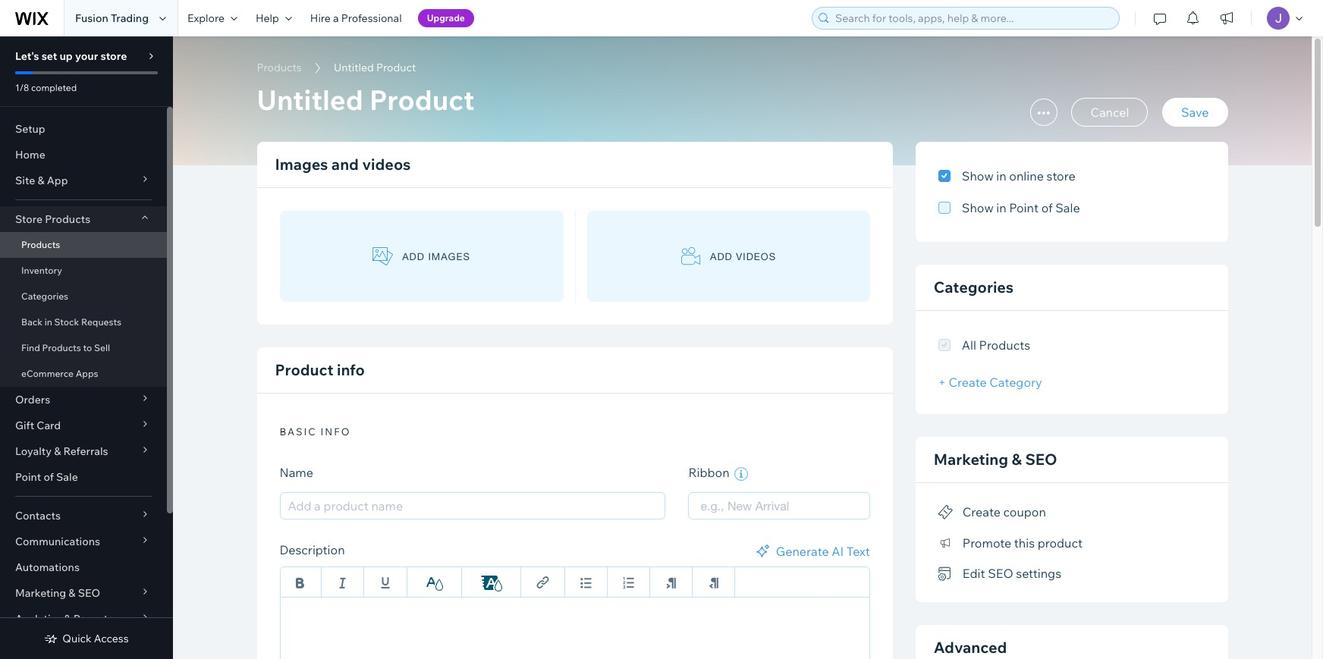 Task type: vqa. For each thing, say whether or not it's contained in the screenshot.
menu
no



Task type: describe. For each thing, give the bounding box(es) containing it.
a
[[333, 11, 339, 25]]

store products button
[[0, 206, 167, 232]]

info for basic info
[[321, 426, 351, 438]]

cancel
[[1091, 105, 1129, 120]]

add videos
[[710, 251, 776, 262]]

products down help button
[[257, 61, 302, 74]]

show in point of sale
[[962, 200, 1080, 216]]

category
[[990, 375, 1042, 390]]

loyalty
[[15, 445, 52, 458]]

point of sale
[[15, 470, 78, 484]]

in for stock
[[45, 316, 52, 328]]

automations link
[[0, 555, 167, 581]]

ribbon
[[689, 465, 732, 480]]

let's
[[15, 49, 39, 63]]

up
[[60, 49, 73, 63]]

store inside untitled product form
[[1047, 168, 1076, 184]]

+
[[939, 375, 946, 390]]

site
[[15, 174, 35, 187]]

hire a professional
[[310, 11, 402, 25]]

inventory link
[[0, 258, 167, 284]]

images
[[428, 251, 470, 262]]

gift
[[15, 419, 34, 433]]

fusion
[[75, 11, 108, 25]]

1/8 completed
[[15, 82, 77, 93]]

this
[[1014, 536, 1035, 551]]

Select box search field
[[701, 493, 858, 519]]

sale inside untitled product form
[[1056, 200, 1080, 216]]

store
[[15, 212, 43, 226]]

categories inside sidebar element
[[21, 291, 68, 302]]

completed
[[31, 82, 77, 93]]

create inside button
[[963, 505, 1001, 520]]

store inside sidebar element
[[100, 49, 127, 63]]

coupon
[[1004, 505, 1046, 520]]

find products to sell link
[[0, 335, 167, 361]]

find
[[21, 342, 40, 354]]

videos icon image
[[681, 247, 701, 266]]

upgrade button
[[418, 9, 474, 27]]

in for online
[[997, 168, 1007, 184]]

products for store products
[[45, 212, 90, 226]]

card
[[37, 419, 61, 433]]

add for add images
[[402, 251, 425, 262]]

show for show in point of sale
[[962, 200, 994, 216]]

1 vertical spatial untitled product
[[257, 83, 475, 117]]

of inside untitled product form
[[1042, 200, 1053, 216]]

images
[[275, 155, 328, 174]]

contacts button
[[0, 503, 167, 529]]

& for marketing & seo "popup button"
[[69, 587, 76, 600]]

0 vertical spatial untitled product
[[334, 61, 416, 74]]

find products to sell
[[21, 342, 110, 354]]

create coupon button
[[939, 502, 1046, 523]]

ecommerce
[[21, 368, 74, 379]]

0 vertical spatial untitled
[[334, 61, 374, 74]]

2 vertical spatial product
[[275, 360, 334, 379]]

trading
[[111, 11, 149, 25]]

show for show in online store
[[962, 168, 994, 184]]

hire
[[310, 11, 331, 25]]

+ create category
[[939, 375, 1042, 390]]

to
[[83, 342, 92, 354]]

referrals
[[63, 445, 108, 458]]

categories inside untitled product form
[[934, 278, 1014, 297]]

quick access button
[[44, 632, 129, 646]]

online
[[1009, 168, 1044, 184]]

basic info
[[280, 426, 351, 438]]

products for all products
[[979, 338, 1031, 353]]

ecommerce apps
[[21, 368, 98, 379]]

products for find products to sell
[[42, 342, 81, 354]]

show in online store
[[962, 168, 1076, 184]]

quick access
[[62, 632, 129, 646]]

1 vertical spatial products link
[[0, 232, 167, 258]]

promote coupon image
[[939, 506, 954, 520]]

marketing & seo inside "popup button"
[[15, 587, 100, 600]]

products up inventory
[[21, 239, 60, 250]]

requests
[[81, 316, 121, 328]]

product
[[1038, 536, 1083, 551]]

videos
[[736, 251, 776, 262]]

help
[[256, 11, 279, 25]]

automations
[[15, 561, 80, 574]]

loyalty & referrals button
[[0, 439, 167, 464]]

sidebar element
[[0, 36, 173, 659]]

add images
[[402, 251, 470, 262]]

+ create category button
[[939, 375, 1042, 390]]

orders button
[[0, 387, 167, 413]]

setup link
[[0, 116, 167, 142]]

1 vertical spatial product
[[369, 83, 475, 117]]

marketing inside "popup button"
[[15, 587, 66, 600]]

quick
[[62, 632, 92, 646]]

communications button
[[0, 529, 167, 555]]

generate
[[776, 544, 829, 559]]

promote this product
[[963, 536, 1083, 551]]

loyalty & referrals
[[15, 445, 108, 458]]



Task type: locate. For each thing, give the bounding box(es) containing it.
untitled down hire a professional
[[334, 61, 374, 74]]

promote image
[[939, 537, 954, 550]]

0 horizontal spatial add
[[402, 251, 425, 262]]

& inside loyalty & referrals dropdown button
[[54, 445, 61, 458]]

store
[[100, 49, 127, 63], [1047, 168, 1076, 184]]

in right back
[[45, 316, 52, 328]]

seo settings image
[[939, 568, 954, 581]]

1 vertical spatial untitled
[[257, 83, 363, 117]]

1 horizontal spatial point
[[1009, 200, 1039, 216]]

marketing inside untitled product form
[[934, 450, 1008, 469]]

1 vertical spatial store
[[1047, 168, 1076, 184]]

& up coupon
[[1012, 450, 1022, 469]]

hire a professional link
[[301, 0, 411, 36]]

Search for tools, apps, help & more... field
[[831, 8, 1115, 29]]

& for analytics & reports dropdown button
[[64, 612, 71, 626]]

1 vertical spatial marketing
[[15, 587, 66, 600]]

1 vertical spatial create
[[963, 505, 1001, 520]]

marketing
[[934, 450, 1008, 469], [15, 587, 66, 600]]

0 horizontal spatial of
[[44, 470, 54, 484]]

0 vertical spatial sale
[[1056, 200, 1080, 216]]

1 horizontal spatial of
[[1042, 200, 1053, 216]]

product
[[376, 61, 416, 74], [369, 83, 475, 117], [275, 360, 334, 379]]

untitled
[[334, 61, 374, 74], [257, 83, 363, 117]]

back in stock requests
[[21, 316, 121, 328]]

add for add videos
[[710, 251, 733, 262]]

store products
[[15, 212, 90, 226]]

products inside store products popup button
[[45, 212, 90, 226]]

edit
[[963, 566, 985, 581]]

seo inside button
[[988, 566, 1014, 581]]

generate ai text button
[[753, 543, 870, 561]]

in inside sidebar element
[[45, 316, 52, 328]]

set
[[42, 49, 57, 63]]

site & app
[[15, 174, 68, 187]]

products link down store products
[[0, 232, 167, 258]]

app
[[47, 174, 68, 187]]

point
[[1009, 200, 1039, 216], [15, 470, 41, 484]]

in down show in online store
[[997, 200, 1007, 216]]

edit seo settings button
[[939, 563, 1062, 585]]

products up ecommerce apps
[[42, 342, 81, 354]]

sale down loyalty & referrals
[[56, 470, 78, 484]]

point down loyalty
[[15, 470, 41, 484]]

description
[[280, 543, 345, 558]]

text
[[847, 544, 870, 559]]

back in stock requests link
[[0, 310, 167, 335]]

&
[[37, 174, 44, 187], [54, 445, 61, 458], [1012, 450, 1022, 469], [69, 587, 76, 600], [64, 612, 71, 626]]

professional
[[341, 11, 402, 25]]

inventory
[[21, 265, 62, 276]]

& inside untitled product form
[[1012, 450, 1022, 469]]

untitled product form
[[173, 36, 1323, 659]]

categories up all
[[934, 278, 1014, 297]]

sell
[[94, 342, 110, 354]]

save button
[[1163, 98, 1228, 127]]

0 vertical spatial in
[[997, 168, 1007, 184]]

videos
[[362, 155, 411, 174]]

0 vertical spatial of
[[1042, 200, 1053, 216]]

explore
[[187, 11, 225, 25]]

ecommerce apps link
[[0, 361, 167, 387]]

1 vertical spatial info
[[321, 426, 351, 438]]

name
[[280, 465, 313, 480]]

0 horizontal spatial marketing & seo
[[15, 587, 100, 600]]

untitled product down professional
[[334, 61, 416, 74]]

0 horizontal spatial categories
[[21, 291, 68, 302]]

all
[[962, 338, 977, 353]]

2 vertical spatial in
[[45, 316, 52, 328]]

of
[[1042, 200, 1053, 216], [44, 470, 54, 484]]

of down loyalty & referrals
[[44, 470, 54, 484]]

2 show from the top
[[962, 200, 994, 216]]

analytics & reports
[[15, 612, 113, 626]]

marketing & seo up create coupon button
[[934, 450, 1058, 469]]

of inside sidebar element
[[44, 470, 54, 484]]

1 horizontal spatial store
[[1047, 168, 1076, 184]]

untitled product up the and
[[257, 83, 475, 117]]

generate ai text
[[776, 544, 870, 559]]

info
[[337, 360, 365, 379], [321, 426, 351, 438]]

gallery image
[[373, 247, 393, 266]]

products link
[[249, 60, 309, 75], [0, 232, 167, 258]]

1 add from the left
[[402, 251, 425, 262]]

edit seo settings
[[963, 566, 1062, 581]]

2 horizontal spatial seo
[[1025, 450, 1058, 469]]

1 vertical spatial show
[[962, 200, 994, 216]]

sale down show in online store
[[1056, 200, 1080, 216]]

0 vertical spatial point
[[1009, 200, 1039, 216]]

setup
[[15, 122, 45, 136]]

in for point
[[997, 200, 1007, 216]]

communications
[[15, 535, 100, 549]]

& up analytics & reports
[[69, 587, 76, 600]]

create up promote
[[963, 505, 1001, 520]]

seo up reports
[[78, 587, 100, 600]]

gift card button
[[0, 413, 167, 439]]

create right +
[[949, 375, 987, 390]]

& right site
[[37, 174, 44, 187]]

save
[[1182, 105, 1209, 120]]

1 vertical spatial of
[[44, 470, 54, 484]]

seo up coupon
[[1025, 450, 1058, 469]]

marketing up create coupon button
[[934, 450, 1008, 469]]

reports
[[73, 612, 113, 626]]

products
[[257, 61, 302, 74], [45, 212, 90, 226], [21, 239, 60, 250], [979, 338, 1031, 353], [42, 342, 81, 354]]

0 vertical spatial marketing & seo
[[934, 450, 1058, 469]]

& right loyalty
[[54, 445, 61, 458]]

access
[[94, 632, 129, 646]]

point down online
[[1009, 200, 1039, 216]]

info up the basic info
[[337, 360, 365, 379]]

categories down inventory
[[21, 291, 68, 302]]

product down professional
[[376, 61, 416, 74]]

sale inside sidebar element
[[56, 470, 78, 484]]

store right your
[[100, 49, 127, 63]]

0 horizontal spatial products link
[[0, 232, 167, 258]]

1 horizontal spatial marketing
[[934, 450, 1008, 469]]

point of sale link
[[0, 464, 167, 490]]

point inside sidebar element
[[15, 470, 41, 484]]

1 show from the top
[[962, 168, 994, 184]]

1/8
[[15, 82, 29, 93]]

0 vertical spatial marketing
[[934, 450, 1008, 469]]

2 vertical spatial seo
[[78, 587, 100, 600]]

contacts
[[15, 509, 61, 523]]

products right all
[[979, 338, 1031, 353]]

1 vertical spatial sale
[[56, 470, 78, 484]]

1 horizontal spatial categories
[[934, 278, 1014, 297]]

marketing & seo inside untitled product form
[[934, 450, 1058, 469]]

show left online
[[962, 168, 994, 184]]

& inside site & app popup button
[[37, 174, 44, 187]]

& for loyalty & referrals dropdown button
[[54, 445, 61, 458]]

orders
[[15, 393, 50, 407]]

basic
[[280, 426, 317, 438]]

info right basic
[[321, 426, 351, 438]]

of down online
[[1042, 200, 1053, 216]]

0 vertical spatial products link
[[249, 60, 309, 75]]

0 horizontal spatial point
[[15, 470, 41, 484]]

untitled product
[[334, 61, 416, 74], [257, 83, 475, 117]]

0 horizontal spatial marketing
[[15, 587, 66, 600]]

products link down help button
[[249, 60, 309, 75]]

settings
[[1016, 566, 1062, 581]]

marketing up the analytics
[[15, 587, 66, 600]]

in left online
[[997, 168, 1007, 184]]

1 horizontal spatial add
[[710, 251, 733, 262]]

1 vertical spatial seo
[[988, 566, 1014, 581]]

marketing & seo
[[934, 450, 1058, 469], [15, 587, 100, 600]]

0 horizontal spatial sale
[[56, 470, 78, 484]]

fusion trading
[[75, 11, 149, 25]]

false text field
[[280, 597, 870, 659]]

0 vertical spatial create
[[949, 375, 987, 390]]

cancel button
[[1072, 98, 1148, 127]]

create coupon
[[963, 505, 1046, 520]]

& for site & app popup button
[[37, 174, 44, 187]]

and
[[332, 155, 359, 174]]

product up videos
[[369, 83, 475, 117]]

home
[[15, 148, 45, 162]]

analytics & reports button
[[0, 606, 167, 632]]

1 horizontal spatial products link
[[249, 60, 309, 75]]

your
[[75, 49, 98, 63]]

0 vertical spatial store
[[100, 49, 127, 63]]

add right videos icon
[[710, 251, 733, 262]]

add right gallery image
[[402, 251, 425, 262]]

0 horizontal spatial store
[[100, 49, 127, 63]]

product info
[[275, 360, 365, 379]]

1 vertical spatial marketing & seo
[[15, 587, 100, 600]]

marketing & seo button
[[0, 581, 167, 606]]

info for product info
[[337, 360, 365, 379]]

& up quick
[[64, 612, 71, 626]]

analytics
[[15, 612, 62, 626]]

& inside marketing & seo "popup button"
[[69, 587, 76, 600]]

1 vertical spatial in
[[997, 200, 1007, 216]]

marketing & seo up analytics & reports
[[15, 587, 100, 600]]

& inside analytics & reports dropdown button
[[64, 612, 71, 626]]

seo right edit
[[988, 566, 1014, 581]]

0 vertical spatial show
[[962, 168, 994, 184]]

Add a product name text field
[[280, 493, 666, 520]]

point inside untitled product form
[[1009, 200, 1039, 216]]

1 horizontal spatial marketing & seo
[[934, 450, 1058, 469]]

store right online
[[1047, 168, 1076, 184]]

show down show in online store
[[962, 200, 994, 216]]

0 vertical spatial info
[[337, 360, 365, 379]]

0 horizontal spatial seo
[[78, 587, 100, 600]]

advanced
[[934, 638, 1007, 657]]

back
[[21, 316, 42, 328]]

sale
[[1056, 200, 1080, 216], [56, 470, 78, 484]]

stock
[[54, 316, 79, 328]]

1 horizontal spatial seo
[[988, 566, 1014, 581]]

products inside find products to sell "link"
[[42, 342, 81, 354]]

categories link
[[0, 284, 167, 310]]

products right store
[[45, 212, 90, 226]]

0 vertical spatial seo
[[1025, 450, 1058, 469]]

ai
[[832, 544, 844, 559]]

apps
[[76, 368, 98, 379]]

promote this product button
[[939, 532, 1083, 554]]

help button
[[247, 0, 301, 36]]

seo inside "popup button"
[[78, 587, 100, 600]]

let's set up your store
[[15, 49, 127, 63]]

2 add from the left
[[710, 251, 733, 262]]

0 vertical spatial product
[[376, 61, 416, 74]]

images and videos
[[275, 155, 411, 174]]

promote
[[963, 536, 1012, 551]]

product up basic
[[275, 360, 334, 379]]

1 vertical spatial point
[[15, 470, 41, 484]]

untitled up images
[[257, 83, 363, 117]]

1 horizontal spatial sale
[[1056, 200, 1080, 216]]

products link inside untitled product form
[[249, 60, 309, 75]]



